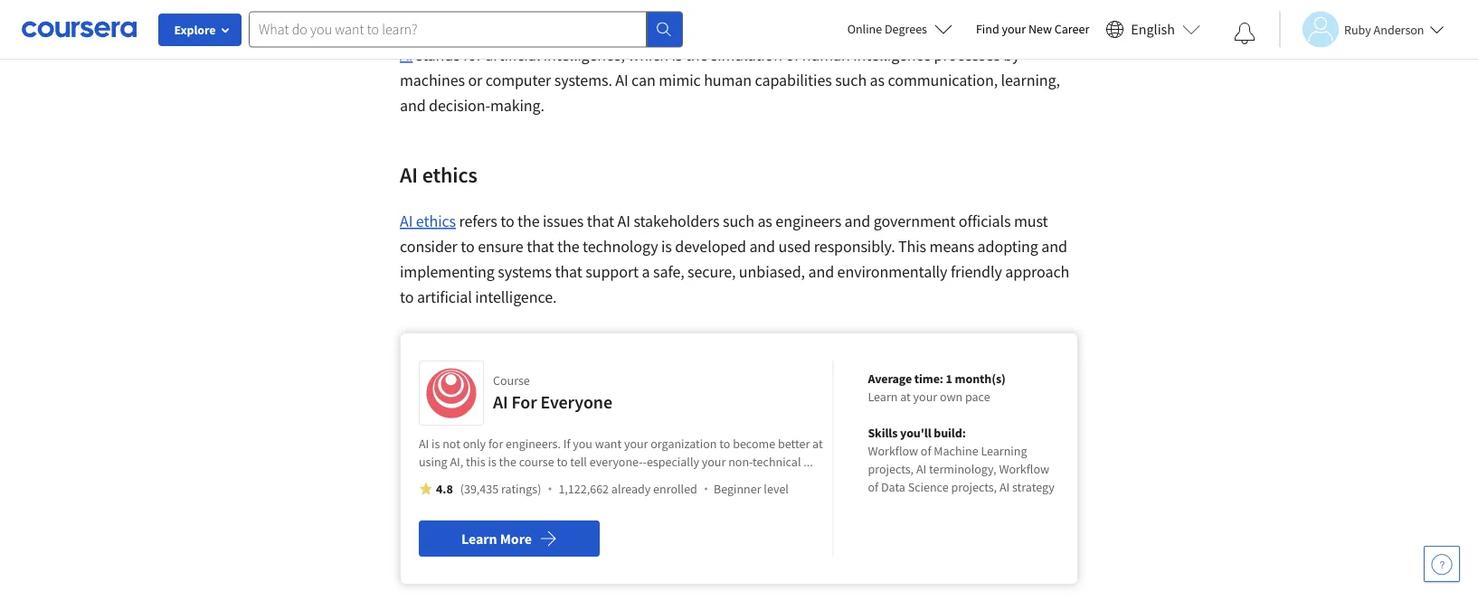 Task type: vqa. For each thing, say whether or not it's contained in the screenshot.
+8
no



Task type: describe. For each thing, give the bounding box(es) containing it.
ai up consider at top left
[[400, 211, 413, 232]]

beginner
[[714, 481, 762, 498]]

coursera image
[[22, 15, 137, 44]]

stakeholders
[[634, 211, 720, 232]]

1 ai ethics from the top
[[400, 161, 478, 188]]

want
[[595, 436, 622, 453]]

computer
[[486, 70, 551, 91]]

used
[[779, 237, 811, 257]]

mimic
[[659, 70, 701, 91]]

skills you'll build: workflow of machine learning projects, ai terminology, workflow of data science projects, ai strategy
[[868, 425, 1055, 496]]

support
[[586, 262, 639, 282]]

consider
[[400, 237, 458, 257]]

1 horizontal spatial workflow
[[999, 462, 1050, 478]]

technical
[[753, 454, 801, 471]]

ai link
[[400, 45, 413, 65]]

machine
[[934, 443, 979, 460]]

stands
[[416, 45, 460, 65]]

intelligence.
[[475, 287, 557, 308]]

the inside 'ai is not only for engineers. if you want your organization to become better at using ai, this is the course to tell everyone--especially your non-technical ...'
[[499, 454, 517, 471]]

if
[[564, 436, 571, 453]]

of inside stands for artificial intelligence, which is the simulation of human intelligence processes by machines or computer systems. ai can mimic human capabilities such as communication, learning, and decision-making.
[[786, 45, 799, 65]]

science
[[908, 480, 949, 496]]

must
[[1014, 211, 1049, 232]]

and up "approach"
[[1042, 237, 1068, 257]]

-
[[643, 454, 647, 471]]

more
[[500, 530, 532, 548]]

ai left stands at the top left
[[400, 45, 413, 65]]

adopting
[[978, 237, 1039, 257]]

approach
[[1006, 262, 1070, 282]]

...
[[804, 454, 813, 471]]

strategy
[[1013, 480, 1055, 496]]

What do you want to learn? text field
[[249, 11, 647, 48]]

4.8
[[436, 481, 453, 498]]

1 horizontal spatial that
[[555, 262, 583, 282]]

2 ai ethics from the top
[[400, 211, 456, 232]]

terminology,
[[929, 462, 997, 478]]

level
[[764, 481, 789, 498]]

ai inside 'ai is not only for engineers. if you want your organization to become better at using ai, this is the course to tell everyone--especially your non-technical ...'
[[419, 436, 429, 453]]

month(s)
[[955, 371, 1006, 387]]

find
[[976, 21, 1000, 37]]

safe,
[[653, 262, 685, 282]]

at inside 'ai is not only for engineers. if you want your organization to become better at using ai, this is the course to tell everyone--especially your non-technical ...'
[[813, 436, 823, 453]]

tell
[[570, 454, 587, 471]]

technology
[[583, 237, 658, 257]]

1 horizontal spatial human
[[803, 45, 850, 65]]

implementing
[[400, 262, 495, 282]]

is left not
[[432, 436, 440, 453]]

online
[[848, 21, 883, 37]]

1
[[946, 371, 953, 387]]

refers to the issues that ai stakeholders such as engineers and government officials must consider to ensure that the technology is developed and used responsibly. this means adopting and implementing systems that support a safe, secure, unbiased, and environmentally friendly approach to artificial intelligence.
[[400, 211, 1070, 308]]

online degrees
[[848, 21, 928, 37]]

ai left strategy
[[1000, 480, 1010, 496]]

explore button
[[158, 14, 242, 46]]

0 vertical spatial that
[[587, 211, 615, 232]]

1,122,662
[[559, 481, 609, 498]]

learning
[[981, 443, 1028, 460]]

machines
[[400, 70, 465, 91]]

learn more
[[462, 530, 532, 548]]

stands for artificial intelligence, which is the simulation of human intelligence processes by machines or computer systems. ai can mimic human capabilities such as communication, learning, and decision-making.
[[400, 45, 1061, 116]]

2 vertical spatial of
[[868, 480, 879, 496]]

communication,
[[888, 70, 998, 91]]

simulation
[[711, 45, 783, 65]]

engineers
[[776, 211, 842, 232]]

build:
[[934, 425, 966, 442]]

1 vertical spatial projects,
[[952, 480, 997, 496]]

to up non-
[[720, 436, 731, 453]]

4.8 (39,435 ratings)
[[436, 481, 542, 498]]

organization
[[651, 436, 717, 453]]

intelligence
[[854, 45, 931, 65]]

systems.
[[555, 70, 612, 91]]

for
[[512, 391, 537, 414]]

beginner level
[[714, 481, 789, 498]]

course inside course ai for everyone
[[493, 373, 530, 389]]

systems
[[498, 262, 552, 282]]

new
[[1029, 21, 1053, 37]]

and inside stands for artificial intelligence, which is the simulation of human intelligence processes by machines or computer systems. ai can mimic human capabilities such as communication, learning, and decision-making.
[[400, 95, 426, 116]]

is inside refers to the issues that ai stakeholders such as engineers and government officials must consider to ensure that the technology is developed and used responsibly. this means adopting and implementing systems that support a safe, secure, unbiased, and environmentally friendly approach to artificial intelligence.
[[662, 237, 672, 257]]

0 horizontal spatial workflow
[[868, 443, 919, 460]]

artificial inside refers to the issues that ai stakeholders such as engineers and government officials must consider to ensure that the technology is developed and used responsibly. this means adopting and implementing systems that support a safe, secure, unbiased, and environmentally friendly approach to artificial intelligence.
[[417, 287, 472, 308]]

processes
[[934, 45, 1001, 65]]

to down refers
[[461, 237, 475, 257]]

enrolled
[[654, 481, 698, 498]]

own
[[940, 389, 963, 405]]

artificial inside stands for artificial intelligence, which is the simulation of human intelligence processes by machines or computer systems. ai can mimic human capabilities such as communication, learning, and decision-making.
[[485, 45, 540, 65]]

degrees
[[885, 21, 928, 37]]

can
[[632, 70, 656, 91]]

time:
[[915, 371, 944, 387]]

ruby anderson button
[[1280, 11, 1445, 48]]

the inside stands for artificial intelligence, which is the simulation of human intelligence processes by machines or computer systems. ai can mimic human capabilities such as communication, learning, and decision-making.
[[686, 45, 708, 65]]

learn more button
[[419, 521, 600, 557]]

ai up ai ethics link
[[400, 161, 418, 188]]

1,122,662 already enrolled
[[559, 481, 698, 498]]

this
[[466, 454, 486, 471]]

for inside 'ai is not only for engineers. if you want your organization to become better at using ai, this is the course to tell everyone--especially your non-technical ...'
[[489, 436, 503, 453]]

capabilities
[[755, 70, 832, 91]]

this
[[899, 237, 927, 257]]

explore
[[174, 22, 216, 38]]

english
[[1132, 20, 1176, 38]]



Task type: locate. For each thing, give the bounding box(es) containing it.
1 vertical spatial ethics
[[416, 211, 456, 232]]

human up capabilities
[[803, 45, 850, 65]]

unbiased,
[[739, 262, 805, 282]]

0 horizontal spatial that
[[527, 237, 554, 257]]

0 horizontal spatial artificial
[[417, 287, 472, 308]]

ai up science
[[917, 462, 927, 478]]

ruby
[[1345, 21, 1372, 38]]

course inside 'ai is not only for engineers. if you want your organization to become better at using ai, this is the course to tell everyone--especially your non-technical ...'
[[519, 454, 554, 471]]

ai up technology
[[618, 211, 631, 232]]

your inside average time: 1 month(s) learn at your own pace
[[914, 389, 938, 405]]

as left engineers
[[758, 211, 773, 232]]

help center image
[[1432, 554, 1453, 576]]

0 vertical spatial learn
[[868, 389, 898, 405]]

especially
[[647, 454, 700, 471]]

friendly
[[951, 262, 1003, 282]]

1 vertical spatial of
[[921, 443, 932, 460]]

learning,
[[1001, 70, 1061, 91]]

course ai for everyone
[[493, 373, 613, 414]]

learn inside average time: 1 month(s) learn at your own pace
[[868, 389, 898, 405]]

0 vertical spatial ethics
[[422, 161, 478, 188]]

average time: 1 month(s) learn at your own pace
[[868, 371, 1006, 405]]

for up or
[[463, 45, 482, 65]]

1 vertical spatial workflow
[[999, 462, 1050, 478]]

and up unbiased,
[[750, 237, 776, 257]]

0 vertical spatial projects,
[[868, 462, 914, 478]]

average
[[868, 371, 912, 387]]

projects, down "terminology,"
[[952, 480, 997, 496]]

1 horizontal spatial for
[[489, 436, 503, 453]]

everyone-
[[590, 454, 643, 471]]

ai inside stands for artificial intelligence, which is the simulation of human intelligence processes by machines or computer systems. ai can mimic human capabilities such as communication, learning, and decision-making.
[[616, 70, 629, 91]]

artificial down implementing
[[417, 287, 472, 308]]

is
[[672, 45, 683, 65], [662, 237, 672, 257], [432, 436, 440, 453], [488, 454, 497, 471]]

1 horizontal spatial at
[[901, 389, 911, 405]]

such inside refers to the issues that ai stakeholders such as engineers and government officials must consider to ensure that the technology is developed and used responsibly. this means adopting and implementing systems that support a safe, secure, unbiased, and environmentally friendly approach to artificial intelligence.
[[723, 211, 755, 232]]

of down you'll
[[921, 443, 932, 460]]

developed
[[675, 237, 747, 257]]

refers
[[459, 211, 497, 232]]

is up safe,
[[662, 237, 672, 257]]

ratings)
[[501, 481, 542, 498]]

0 vertical spatial such
[[835, 70, 867, 91]]

1 horizontal spatial of
[[868, 480, 879, 496]]

learn left more
[[462, 530, 497, 548]]

such inside stands for artificial intelligence, which is the simulation of human intelligence processes by machines or computer systems. ai can mimic human capabilities such as communication, learning, and decision-making.
[[835, 70, 867, 91]]

1 vertical spatial at
[[813, 436, 823, 453]]

ai ethics up consider at top left
[[400, 211, 456, 232]]

non-
[[729, 454, 753, 471]]

your up -
[[624, 436, 648, 453]]

of left data
[[868, 480, 879, 496]]

at down average
[[901, 389, 911, 405]]

course down engineers.
[[519, 454, 554, 471]]

decision-
[[429, 95, 490, 116]]

ai up using
[[419, 436, 429, 453]]

2 vertical spatial that
[[555, 262, 583, 282]]

as
[[870, 70, 885, 91], [758, 211, 773, 232]]

ethics up ai ethics link
[[422, 161, 478, 188]]

as down intelligence
[[870, 70, 885, 91]]

the down issues
[[558, 237, 580, 257]]

workflow down skills
[[868, 443, 919, 460]]

1 horizontal spatial projects,
[[952, 480, 997, 496]]

1 vertical spatial course
[[519, 454, 554, 471]]

the up ratings)
[[499, 454, 517, 471]]

find your new career link
[[967, 18, 1099, 41]]

1 vertical spatial learn
[[462, 530, 497, 548]]

to
[[501, 211, 515, 232], [461, 237, 475, 257], [400, 287, 414, 308], [720, 436, 731, 453], [557, 454, 568, 471]]

(39,435
[[460, 481, 499, 498]]

ai,
[[450, 454, 464, 471]]

anderson
[[1374, 21, 1425, 38]]

learn inside button
[[462, 530, 497, 548]]

better
[[778, 436, 810, 453]]

is inside stands for artificial intelligence, which is the simulation of human intelligence processes by machines or computer systems. ai can mimic human capabilities such as communication, learning, and decision-making.
[[672, 45, 683, 65]]

0 vertical spatial workflow
[[868, 443, 919, 460]]

0 vertical spatial ai ethics
[[400, 161, 478, 188]]

at inside average time: 1 month(s) learn at your own pace
[[901, 389, 911, 405]]

at
[[901, 389, 911, 405], [813, 436, 823, 453]]

secure,
[[688, 262, 736, 282]]

you'll
[[901, 425, 932, 442]]

and up responsibly.
[[845, 211, 871, 232]]

to left 'tell'
[[557, 454, 568, 471]]

ethics
[[422, 161, 478, 188], [416, 211, 456, 232]]

and down used
[[809, 262, 834, 282]]

only
[[463, 436, 486, 453]]

1 horizontal spatial such
[[835, 70, 867, 91]]

1 horizontal spatial as
[[870, 70, 885, 91]]

for right only
[[489, 436, 503, 453]]

making.
[[490, 95, 545, 116]]

data
[[881, 480, 906, 496]]

1 vertical spatial artificial
[[417, 287, 472, 308]]

for inside stands for artificial intelligence, which is the simulation of human intelligence processes by machines or computer systems. ai can mimic human capabilities such as communication, learning, and decision-making.
[[463, 45, 482, 65]]

0 vertical spatial human
[[803, 45, 850, 65]]

your down time:
[[914, 389, 938, 405]]

means
[[930, 237, 975, 257]]

that up systems
[[527, 237, 554, 257]]

ai ethics up ai ethics link
[[400, 161, 478, 188]]

0 vertical spatial course
[[493, 373, 530, 389]]

such down intelligence
[[835, 70, 867, 91]]

skills
[[868, 425, 898, 442]]

human down simulation
[[704, 70, 752, 91]]

or
[[468, 70, 483, 91]]

responsibly.
[[814, 237, 896, 257]]

ai left for
[[493, 391, 508, 414]]

0 vertical spatial of
[[786, 45, 799, 65]]

that left the support
[[555, 262, 583, 282]]

0 horizontal spatial such
[[723, 211, 755, 232]]

0 horizontal spatial for
[[463, 45, 482, 65]]

the up mimic
[[686, 45, 708, 65]]

show notifications image
[[1234, 23, 1256, 44]]

at up ...
[[813, 436, 823, 453]]

ensure
[[478, 237, 524, 257]]

government
[[874, 211, 956, 232]]

1 vertical spatial human
[[704, 70, 752, 91]]

0 vertical spatial for
[[463, 45, 482, 65]]

ai inside refers to the issues that ai stakeholders such as engineers and government officials must consider to ensure that the technology is developed and used responsibly. this means adopting and implementing systems that support a safe, secure, unbiased, and environmentally friendly approach to artificial intelligence.
[[618, 211, 631, 232]]

0 horizontal spatial of
[[786, 45, 799, 65]]

become
[[733, 436, 776, 453]]

workflow
[[868, 443, 919, 460], [999, 462, 1050, 478]]

as inside stands for artificial intelligence, which is the simulation of human intelligence processes by machines or computer systems. ai can mimic human capabilities such as communication, learning, and decision-making.
[[870, 70, 885, 91]]

of
[[786, 45, 799, 65], [921, 443, 932, 460], [868, 480, 879, 496]]

environmentally
[[838, 262, 948, 282]]

0 horizontal spatial as
[[758, 211, 773, 232]]

ai is not only for engineers. if you want your organization to become better at using ai, this is the course to tell everyone--especially your non-technical ...
[[419, 436, 823, 471]]

workflow up strategy
[[999, 462, 1050, 478]]

artificial
[[485, 45, 540, 65], [417, 287, 472, 308]]

ai ethics link
[[400, 211, 456, 232]]

1 vertical spatial ai ethics
[[400, 211, 456, 232]]

a
[[642, 262, 650, 282]]

your up by at the top right of the page
[[1002, 21, 1026, 37]]

ai left the can
[[616, 70, 629, 91]]

1 vertical spatial such
[[723, 211, 755, 232]]

pace
[[966, 389, 991, 405]]

0 horizontal spatial learn
[[462, 530, 497, 548]]

0 vertical spatial artificial
[[485, 45, 540, 65]]

your inside 'link'
[[1002, 21, 1026, 37]]

None search field
[[249, 11, 683, 48]]

learn down average
[[868, 389, 898, 405]]

0 vertical spatial at
[[901, 389, 911, 405]]

such up developed on the top of page
[[723, 211, 755, 232]]

by
[[1004, 45, 1020, 65]]

and down machines
[[400, 95, 426, 116]]

ai ethics
[[400, 161, 478, 188], [400, 211, 456, 232]]

1 horizontal spatial artificial
[[485, 45, 540, 65]]

already
[[612, 481, 651, 498]]

is up mimic
[[672, 45, 683, 65]]

officials
[[959, 211, 1011, 232]]

you
[[573, 436, 593, 453]]

2 horizontal spatial of
[[921, 443, 932, 460]]

deeplearning.ai image
[[424, 367, 479, 421]]

0 vertical spatial as
[[870, 70, 885, 91]]

0 horizontal spatial at
[[813, 436, 823, 453]]

the left issues
[[518, 211, 540, 232]]

1 horizontal spatial learn
[[868, 389, 898, 405]]

everyone
[[541, 391, 613, 414]]

0 horizontal spatial human
[[704, 70, 752, 91]]

online degrees button
[[833, 9, 967, 49]]

to down implementing
[[400, 287, 414, 308]]

course
[[493, 373, 530, 389], [519, 454, 554, 471]]

english button
[[1099, 0, 1208, 59]]

engineers.
[[506, 436, 561, 453]]

and
[[400, 95, 426, 116], [845, 211, 871, 232], [750, 237, 776, 257], [1042, 237, 1068, 257], [809, 262, 834, 282]]

your left non-
[[702, 454, 726, 471]]

projects, up data
[[868, 462, 914, 478]]

of up capabilities
[[786, 45, 799, 65]]

as inside refers to the issues that ai stakeholders such as engineers and government officials must consider to ensure that the technology is developed and used responsibly. this means adopting and implementing systems that support a safe, secure, unbiased, and environmentally friendly approach to artificial intelligence.
[[758, 211, 773, 232]]

1 vertical spatial for
[[489, 436, 503, 453]]

the
[[686, 45, 708, 65], [518, 211, 540, 232], [558, 237, 580, 257], [499, 454, 517, 471]]

that
[[587, 211, 615, 232], [527, 237, 554, 257], [555, 262, 583, 282]]

course up for
[[493, 373, 530, 389]]

ai inside course ai for everyone
[[493, 391, 508, 414]]

find your new career
[[976, 21, 1090, 37]]

is right this
[[488, 454, 497, 471]]

2 horizontal spatial that
[[587, 211, 615, 232]]

to up ensure
[[501, 211, 515, 232]]

1 vertical spatial as
[[758, 211, 773, 232]]

that up technology
[[587, 211, 615, 232]]

ethics up consider at top left
[[416, 211, 456, 232]]

issues
[[543, 211, 584, 232]]

1 vertical spatial that
[[527, 237, 554, 257]]

career
[[1055, 21, 1090, 37]]

artificial up computer
[[485, 45, 540, 65]]

0 horizontal spatial projects,
[[868, 462, 914, 478]]



